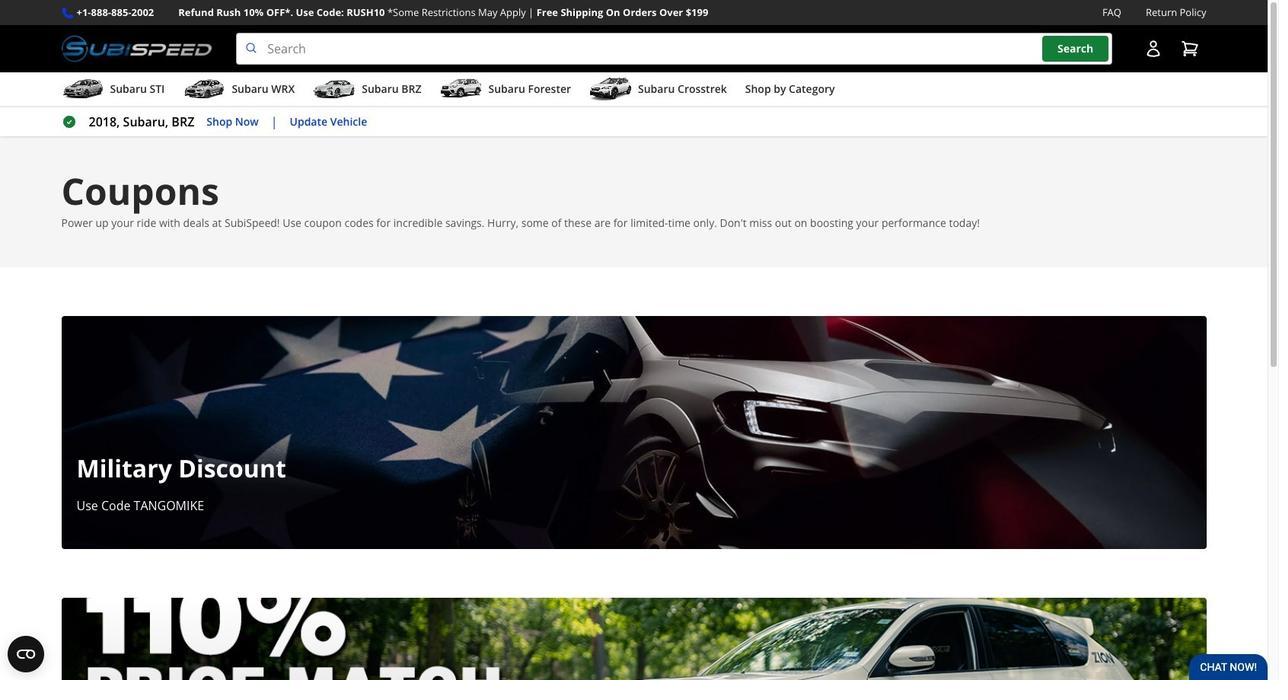 Task type: vqa. For each thing, say whether or not it's contained in the screenshot.
the a subaru WRX Thumbnail Image
yes



Task type: locate. For each thing, give the bounding box(es) containing it.
open widget image
[[8, 636, 44, 673]]

a subaru crosstrek thumbnail image image
[[590, 78, 632, 101]]

search input field
[[236, 33, 1113, 65]]



Task type: describe. For each thing, give the bounding box(es) containing it.
subispeed logo image
[[61, 33, 212, 65]]

a subaru forester thumbnail image image
[[440, 78, 483, 101]]

a subaru wrx thumbnail image image
[[183, 78, 226, 101]]

a subaru brz thumbnail image image
[[313, 78, 356, 101]]

a subaru sti thumbnail image image
[[61, 78, 104, 101]]



